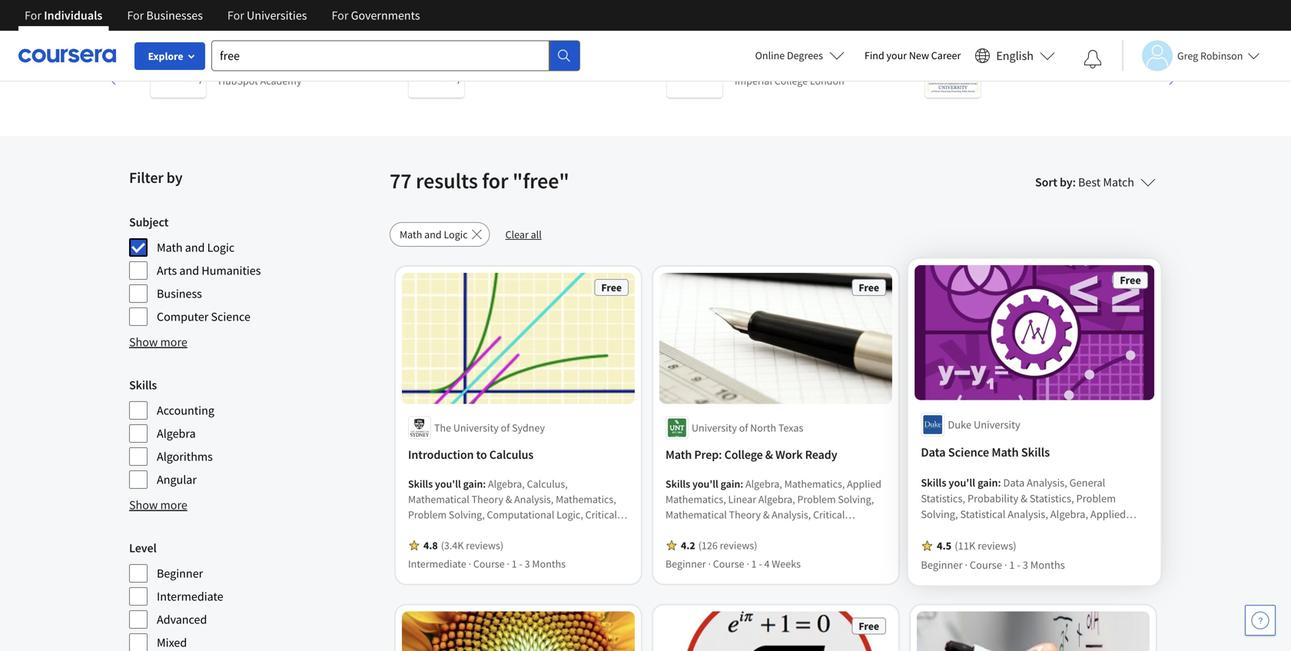Task type: vqa. For each thing, say whether or not it's contained in the screenshot.
"Refund"
no



Task type: locate. For each thing, give the bounding box(es) containing it.
global
[[1043, 58, 1072, 72]]

probability inside the algebra, mathematics, applied mathematics, linear algebra, problem solving, mathematical theory & analysis, critical thinking, differential equations, geometry, probability & statistics, general statistics
[[666, 539, 715, 552]]

statistics, up statistical
[[923, 492, 966, 506]]

mathematical inside the algebra, mathematics, applied mathematics, linear algebra, problem solving, mathematical theory & analysis, critical thinking, differential equations, geometry, probability & statistics, general statistics
[[666, 508, 727, 522]]

critical inside "data analysis, general statistics, probability & statistics, problem solving, statistical analysis, algebra, applied mathematics, critical thinking"
[[986, 523, 1018, 537]]

universities
[[247, 8, 307, 23]]

What do you want to learn? text field
[[211, 40, 550, 71]]

skills group
[[129, 376, 381, 490]]

2 differential from the left
[[710, 523, 760, 537]]

3 gain from the left
[[721, 477, 741, 491]]

introduction to calculus
[[408, 447, 534, 462]]

analysis,
[[1027, 477, 1066, 491], [515, 492, 554, 506], [1008, 508, 1047, 522], [772, 508, 811, 522]]

math inside button
[[400, 228, 422, 241]]

1 vertical spatial algebra
[[439, 539, 473, 552]]

english
[[997, 48, 1034, 63]]

gain down math prep: college & work ready
[[721, 477, 741, 491]]

de right ventas
[[336, 43, 348, 57]]

m.a.
[[993, 43, 1014, 57]]

1 thinking, from the left
[[408, 523, 450, 537]]

& inside algebra, calculus, mathematical theory & analysis, mathematics, problem solving, computational logic, critical thinking, differential equations, plot (graphics), linear algebra
[[506, 492, 512, 506]]

2 gain from the left
[[463, 477, 483, 491]]

1 horizontal spatial intermediate
[[408, 557, 467, 571]]

critical inside the algebra, mathematics, applied mathematics, linear algebra, problem solving, mathematical theory & analysis, critical thinking, differential equations, geometry, probability & statistics, general statistics
[[814, 508, 845, 522]]

1 horizontal spatial academy
[[519, 58, 560, 72]]

show down computer
[[129, 334, 158, 350]]

1 3 from the left
[[525, 557, 530, 571]]

explore down for businesses
[[148, 49, 183, 63]]

0 vertical spatial algebra
[[157, 426, 196, 441]]

university
[[1074, 58, 1120, 72], [975, 420, 1020, 434], [454, 421, 499, 435], [692, 421, 737, 435]]

2 horizontal spatial critical
[[986, 523, 1018, 537]]

solving, inside algebra, calculus, mathematical theory & analysis, mathematics, problem solving, computational logic, critical thinking, differential equations, plot (graphics), linear algebra
[[449, 508, 485, 522]]

2 horizontal spatial statistics,
[[1029, 492, 1073, 506]]

0 horizontal spatial skills you'll gain :
[[408, 477, 488, 491]]

2 horizontal spatial course
[[971, 557, 1002, 571]]

mathematical down introduction
[[408, 492, 470, 506]]

0 vertical spatial mathematical
[[408, 492, 470, 506]]

skills inside group
[[129, 378, 157, 393]]

o.p.
[[993, 58, 1011, 72]]

2 hubspot academy image from the left
[[409, 42, 464, 98]]

advanced
[[157, 612, 207, 627]]

2 for from the left
[[127, 8, 144, 23]]

0 vertical spatial show
[[129, 334, 158, 350]]

· down 4.5 (11k reviews)
[[1005, 557, 1007, 571]]

1 horizontal spatial degrees
[[787, 48, 823, 62]]

beginner
[[666, 557, 706, 571], [923, 557, 964, 571], [157, 566, 203, 581]]

show more button down angular
[[129, 496, 187, 514]]

you'll down introduction
[[435, 477, 461, 491]]

mathematics, up the 4.5
[[923, 523, 984, 537]]

2 show more button from the top
[[129, 496, 187, 514]]

3 skills you'll gain : from the left
[[666, 477, 746, 491]]

1 show more from the top
[[129, 334, 187, 350]]

banner navigation
[[12, 0, 433, 31]]

1 horizontal spatial applied
[[1089, 508, 1123, 522]]

university down the policy at the top of page
[[1074, 58, 1120, 72]]

math prep: college & work ready
[[666, 447, 838, 462]]

course down 4.8 (3.4k reviews)
[[474, 557, 505, 571]]

months for introduction to calculus
[[532, 557, 566, 571]]

reviews) for calculus
[[466, 539, 504, 552]]

skills you'll gain : down prep:
[[666, 477, 746, 491]]

1 horizontal spatial skills you'll gain :
[[666, 477, 746, 491]]

academy inside the مندوب مبيعات hubspot hubspot academy
[[519, 58, 560, 72]]

1 show from the top
[[129, 334, 158, 350]]

gain down the data science math skills
[[978, 477, 998, 491]]

skills for data science math skills
[[923, 477, 948, 491]]

for left the individuals
[[25, 8, 41, 23]]

more
[[160, 334, 187, 350], [160, 497, 187, 513]]

for governments
[[332, 8, 420, 23]]

skills down introduction
[[408, 477, 433, 491]]

algebra, inside algebra, calculus, mathematical theory & analysis, mathematics, problem solving, computational logic, critical thinking, differential equations, plot (graphics), linear algebra
[[488, 477, 525, 491]]

the university of sydney
[[434, 421, 545, 435]]

you'll up statistical
[[950, 477, 976, 491]]

solving, up the 4.5
[[923, 508, 959, 522]]

differential up 4.8 (3.4k reviews)
[[453, 523, 503, 537]]

solving, for data science math skills
[[923, 508, 959, 522]]

skills up accounting on the bottom left of page
[[129, 378, 157, 393]]

analysis, up statistics
[[772, 508, 811, 522]]

statistics, up thinking
[[1029, 492, 1073, 506]]

sort by : best match
[[1036, 175, 1135, 190]]

gain for science
[[978, 477, 998, 491]]

by right sort
[[1060, 175, 1073, 190]]

mathematics, inside algebra, calculus, mathematical theory & analysis, mathematics, problem solving, computational logic, critical thinking, differential equations, plot (graphics), linear algebra
[[556, 492, 617, 506]]

hubspot academy image left "مبيعات"
[[409, 42, 464, 98]]

mathematical up the 4.2
[[666, 508, 727, 522]]

for for universities
[[228, 8, 244, 23]]

match
[[1104, 175, 1135, 190]]

analysis, inside algebra, calculus, mathematical theory & analysis, mathematics, problem solving, computational logic, critical thinking, differential equations, plot (graphics), linear algebra
[[515, 492, 554, 506]]

1 more from the top
[[160, 334, 187, 350]]

probability up beginner · course · 1 - 4 weeks
[[666, 539, 715, 552]]

explore
[[129, 4, 168, 19], [148, 49, 183, 63]]

introduction to calculus link
[[408, 446, 629, 464]]

skills
[[129, 378, 157, 393], [1021, 447, 1049, 462], [923, 477, 948, 491], [408, 477, 433, 491], [666, 477, 691, 491]]

1 gain from the left
[[978, 477, 998, 491]]

mathematical
[[408, 492, 470, 506], [666, 508, 727, 522]]

1 horizontal spatial de
[[336, 43, 348, 57]]

1 vertical spatial show more
[[129, 497, 187, 513]]

general inside "data analysis, general statistics, probability & statistics, problem solving, statistical analysis, algebra, applied mathematics, critical thinking"
[[1068, 477, 1103, 491]]

0 vertical spatial theory
[[472, 492, 504, 506]]

0 horizontal spatial thinking,
[[408, 523, 450, 537]]

2 1 from the left
[[752, 557, 757, 571]]

4.2
[[681, 539, 696, 552]]

by for filter
[[167, 168, 183, 187]]

0 vertical spatial general
[[1068, 477, 1103, 491]]

2 · from the left
[[507, 557, 510, 571]]

reviews) for college
[[720, 539, 758, 552]]

reviews) up beginner · course · 1 - 3 months
[[979, 539, 1016, 553]]

data for data analysis, general statistics, probability & statistics, problem solving, statistical analysis, algebra, applied mathematics, critical thinking
[[1004, 477, 1024, 491]]

equations, down computational
[[505, 523, 553, 537]]

1 differential from the left
[[453, 523, 503, 537]]

2 horizontal spatial 1
[[1009, 557, 1015, 571]]

equations,
[[505, 523, 553, 537], [762, 523, 810, 537]]

0 horizontal spatial hubspot academy image
[[151, 42, 206, 98]]

1 vertical spatial mathematical
[[666, 508, 727, 522]]

1 months from the left
[[532, 557, 566, 571]]

algebra, calculus, mathematical theory & analysis, mathematics, problem solving, computational logic, critical thinking, differential equations, plot (graphics), linear algebra
[[408, 477, 624, 552]]

theory up computational
[[472, 492, 504, 506]]

problem
[[1075, 492, 1114, 506], [798, 492, 836, 506], [408, 508, 447, 522]]

show for computer science
[[129, 334, 158, 350]]

: for math prep: college & work ready
[[741, 477, 744, 491]]

2 equations, from the left
[[762, 523, 810, 537]]

0 horizontal spatial logic
[[207, 240, 235, 255]]

1 horizontal spatial linear
[[729, 492, 757, 506]]

problem inside algebra, calculus, mathematical theory & analysis, mathematics, problem solving, computational logic, critical thinking, differential equations, plot (graphics), linear algebra
[[408, 508, 447, 522]]

0 horizontal spatial equations,
[[505, 523, 553, 537]]

north
[[751, 421, 777, 435]]

theory up 4.2 (126 reviews) at the right bottom of the page
[[729, 508, 761, 522]]

1 vertical spatial applied
[[1089, 508, 1123, 522]]

1 horizontal spatial data
[[923, 447, 947, 462]]

3 you'll from the left
[[693, 477, 719, 491]]

1 you'll from the left
[[950, 477, 976, 491]]

for
[[482, 167, 509, 194]]

0 vertical spatial probability
[[969, 492, 1018, 506]]

1 horizontal spatial math and logic
[[400, 228, 468, 241]]

beginner for math
[[666, 557, 706, 571]]

1 horizontal spatial gain
[[721, 477, 741, 491]]

1 horizontal spatial months
[[1030, 557, 1064, 571]]

problem down data science math skills link
[[1075, 492, 1114, 506]]

0 horizontal spatial theory
[[472, 492, 504, 506]]

0 vertical spatial academy
[[519, 58, 560, 72]]

help center image
[[1252, 611, 1270, 630]]

course down 4.5 (11k reviews)
[[971, 557, 1002, 571]]

beginner for data
[[923, 557, 964, 571]]

de left ventas
[[289, 43, 301, 57]]

thinking, up the 4.2
[[666, 523, 708, 537]]

intermediate inside the level group
[[157, 589, 223, 604]]

2 horizontal spatial -
[[1017, 557, 1020, 571]]

governments
[[351, 8, 420, 23]]

show more button for computer science
[[129, 333, 187, 351]]

analysis, up thinking
[[1008, 508, 1047, 522]]

2 horizontal spatial data
[[1004, 477, 1024, 491]]

data inside master of science in machine learning and data science imperial college london
[[798, 58, 820, 72]]

applied inside the algebra, mathematics, applied mathematics, linear algebra, problem solving, mathematical theory & analysis, critical thinking, differential equations, geometry, probability & statistics, general statistics
[[847, 477, 882, 491]]

show more for computer science
[[129, 334, 187, 350]]

1 horizontal spatial algebra
[[439, 539, 473, 552]]

1 hubspot academy image from the left
[[151, 42, 206, 98]]

logic inside button
[[444, 228, 468, 241]]

data inside "data analysis, general statistics, probability & statistics, problem solving, statistical analysis, algebra, applied mathematics, critical thinking"
[[1004, 477, 1024, 491]]

gain for prep:
[[721, 477, 741, 491]]

show
[[129, 334, 158, 350], [129, 497, 158, 513]]

1 for from the left
[[25, 8, 41, 23]]

1 1 from the left
[[512, 557, 517, 571]]

more for angular
[[160, 497, 187, 513]]

you'll for prep:
[[693, 477, 719, 491]]

0 horizontal spatial statistics,
[[726, 539, 769, 552]]

mathematics, up "logic,"
[[556, 492, 617, 506]]

1 left 4
[[752, 557, 757, 571]]

0 horizontal spatial gain
[[463, 477, 483, 491]]

and down results
[[425, 228, 442, 241]]

problem up geometry,
[[798, 492, 836, 506]]

1 down 4.5 (11k reviews)
[[1009, 557, 1015, 571]]

2 skills you'll gain : from the left
[[408, 477, 488, 491]]

filter
[[129, 168, 164, 187]]

math down 77
[[400, 228, 422, 241]]

math and logic button
[[390, 222, 490, 247]]

2 reviews) from the left
[[720, 539, 758, 552]]

1 vertical spatial general
[[771, 539, 806, 552]]

5 · from the left
[[966, 557, 969, 571]]

1 horizontal spatial thinking,
[[666, 523, 708, 537]]

1 vertical spatial intermediate
[[157, 589, 223, 604]]

calculus
[[490, 447, 534, 462]]

1 horizontal spatial 1
[[752, 557, 757, 571]]

skills you'll gain : down introduction
[[408, 477, 488, 491]]

3 reviews) from the left
[[979, 539, 1016, 553]]

: down to
[[483, 477, 486, 491]]

2 more from the top
[[160, 497, 187, 513]]

show notifications image
[[1084, 50, 1103, 68]]

1 vertical spatial show
[[129, 497, 158, 513]]

0 horizontal spatial linear
[[408, 539, 436, 552]]

2 thinking, from the left
[[666, 523, 708, 537]]

statistical
[[961, 508, 1006, 522]]

for individuals
[[25, 8, 103, 23]]

mathematics, inside "data analysis, general statistics, probability & statistics, problem solving, statistical analysis, algebra, applied mathematics, critical thinking"
[[923, 523, 984, 537]]

logic
[[444, 228, 468, 241], [207, 240, 235, 255]]

critical down statistical
[[986, 523, 1018, 537]]

texas
[[779, 421, 804, 435]]

1 horizontal spatial problem
[[798, 492, 836, 506]]

2 horizontal spatial reviews)
[[979, 539, 1016, 553]]

beginner up advanced
[[157, 566, 203, 581]]

: down the data science math skills
[[998, 477, 1001, 491]]

hubspot
[[527, 43, 568, 57], [218, 58, 259, 72], [477, 58, 517, 72], [218, 74, 258, 88]]

weeks
[[772, 557, 801, 571]]

months down plot
[[532, 557, 566, 571]]

1 vertical spatial more
[[160, 497, 187, 513]]

6 · from the left
[[1005, 557, 1007, 571]]

0 horizontal spatial 1
[[512, 557, 517, 571]]

0 horizontal spatial solving,
[[449, 508, 485, 522]]

0 vertical spatial data
[[798, 58, 820, 72]]

algebra inside skills group
[[157, 426, 196, 441]]

of right 'master'
[[769, 43, 778, 57]]

math and logic down results
[[400, 228, 468, 241]]

beginner down the 4.5
[[923, 557, 964, 571]]

skills you'll gain : for prep:
[[666, 477, 746, 491]]

thinking, inside algebra, calculus, mathematical theory & analysis, mathematics, problem solving, computational logic, critical thinking, differential equations, plot (graphics), linear algebra
[[408, 523, 450, 537]]

: for introduction to calculus
[[483, 477, 486, 491]]

2 - from the left
[[759, 557, 763, 571]]

0 horizontal spatial months
[[532, 557, 566, 571]]

computer science
[[157, 309, 251, 324]]

0 horizontal spatial intermediate
[[157, 589, 223, 604]]

1 vertical spatial college
[[725, 447, 763, 462]]

0 horizontal spatial you'll
[[435, 477, 461, 491]]

thinking
[[1020, 523, 1060, 537]]

0 vertical spatial linear
[[729, 492, 757, 506]]

statistics, inside the algebra, mathematics, applied mathematics, linear algebra, problem solving, mathematical theory & analysis, critical thinking, differential equations, geometry, probability & statistics, general statistics
[[726, 539, 769, 552]]

explore left 100%
[[129, 4, 168, 19]]

master of science in machine learning and data science imperial college london
[[735, 43, 868, 88]]

0 horizontal spatial probability
[[666, 539, 715, 552]]

1 horizontal spatial solving,
[[838, 492, 874, 506]]

2 show more from the top
[[129, 497, 187, 513]]

solving, up geometry,
[[838, 492, 874, 506]]

for left businesses
[[127, 8, 144, 23]]

explore inside "popup button"
[[148, 49, 183, 63]]

2 you'll from the left
[[435, 477, 461, 491]]

show down angular
[[129, 497, 158, 513]]

1 horizontal spatial you'll
[[693, 477, 719, 491]]

machine
[[829, 43, 868, 57]]

1 de from the left
[[289, 43, 301, 57]]

0 vertical spatial applied
[[847, 477, 882, 491]]

course
[[474, 557, 505, 571], [713, 557, 745, 571], [971, 557, 1002, 571]]

by for sort
[[1060, 175, 1073, 190]]

hubspot academy image
[[151, 42, 206, 98], [409, 42, 464, 98]]

1 horizontal spatial probability
[[969, 492, 1018, 506]]

· down (126
[[709, 557, 711, 571]]

hubspot academy image for representante de ventas de hubspot
[[151, 42, 206, 98]]

m.a. public policy o.p. jindal global university
[[993, 43, 1120, 72]]

3 for math
[[1023, 557, 1028, 571]]

0 vertical spatial intermediate
[[408, 557, 467, 571]]

0 horizontal spatial degrees
[[237, 4, 279, 19]]

university of north texas
[[692, 421, 804, 435]]

& up beginner · course · 1 - 4 weeks
[[717, 539, 724, 552]]

statistics,
[[923, 492, 966, 506], [1029, 492, 1073, 506], [726, 539, 769, 552]]

general down data science math skills link
[[1068, 477, 1103, 491]]

3 for from the left
[[228, 8, 244, 23]]

1 vertical spatial explore
[[148, 49, 183, 63]]

1 horizontal spatial hubspot academy image
[[409, 42, 464, 98]]

0 horizontal spatial -
[[519, 557, 523, 571]]

mathematical inside algebra, calculus, mathematical theory & analysis, mathematics, problem solving, computational logic, critical thinking, differential equations, plot (graphics), linear algebra
[[408, 492, 470, 506]]

academy down representante
[[260, 74, 302, 88]]

certificates
[[304, 4, 363, 19]]

math
[[400, 228, 422, 241], [157, 240, 183, 255], [992, 447, 1019, 462], [666, 447, 692, 462]]

1 vertical spatial probability
[[666, 539, 715, 552]]

2 months from the left
[[1030, 557, 1064, 571]]

arts
[[157, 263, 177, 278]]

data science math skills link
[[923, 445, 1145, 464]]

2 horizontal spatial you'll
[[950, 477, 976, 491]]

algebra,
[[488, 477, 525, 491], [746, 477, 783, 491], [759, 492, 796, 506], [1050, 508, 1087, 522]]

linear down math prep: college & work ready
[[729, 492, 757, 506]]

differential up 4.2 (126 reviews) at the right bottom of the page
[[710, 523, 760, 537]]

3 1 from the left
[[1009, 557, 1015, 571]]

algebra
[[157, 426, 196, 441], [439, 539, 473, 552]]

0 horizontal spatial mathematical
[[408, 492, 470, 506]]

1
[[512, 557, 517, 571], [752, 557, 757, 571], [1009, 557, 1015, 571]]

2 3 from the left
[[1023, 557, 1028, 571]]

de
[[289, 43, 301, 57], [336, 43, 348, 57]]

and
[[282, 4, 302, 19], [778, 58, 796, 72], [425, 228, 442, 241], [185, 240, 205, 255], [179, 263, 199, 278]]

intermediate for intermediate
[[157, 589, 223, 604]]

1 - from the left
[[519, 557, 523, 571]]

1 horizontal spatial logic
[[444, 228, 468, 241]]

1 horizontal spatial by
[[1060, 175, 1073, 190]]

0 horizontal spatial by
[[167, 168, 183, 187]]

1 horizontal spatial critical
[[814, 508, 845, 522]]

1 skills you'll gain : from the left
[[923, 477, 1004, 491]]

policy
[[1047, 43, 1076, 57]]

1 horizontal spatial reviews)
[[720, 539, 758, 552]]

course down 4.2 (126 reviews) at the right bottom of the page
[[713, 557, 745, 571]]

you'll for science
[[950, 477, 976, 491]]

- for math
[[1017, 557, 1020, 571]]

0 horizontal spatial critical
[[586, 508, 617, 522]]

intermediate
[[408, 557, 467, 571], [157, 589, 223, 604]]

statistics, up beginner · course · 1 - 4 weeks
[[726, 539, 769, 552]]

in
[[818, 43, 827, 57]]

algebra up algorithms
[[157, 426, 196, 441]]

months down thinking
[[1030, 557, 1064, 571]]

2 show from the top
[[129, 497, 158, 513]]

for left on
[[332, 8, 349, 23]]

linear
[[729, 492, 757, 506], [408, 539, 436, 552]]

solving,
[[838, 492, 874, 506], [923, 508, 959, 522], [449, 508, 485, 522]]

greg robinson
[[1178, 49, 1244, 63]]

explore 100% online degrees and certificates on coursera
[[129, 4, 428, 19]]

& up thinking
[[1021, 492, 1027, 506]]

of inside master of science in machine learning and data science imperial college london
[[769, 43, 778, 57]]

skills you'll gain :
[[923, 477, 1004, 491], [408, 477, 488, 491], [666, 477, 746, 491]]

on
[[366, 4, 379, 19]]

intermediate up advanced
[[157, 589, 223, 604]]

0 vertical spatial explore
[[129, 4, 168, 19]]

0 horizontal spatial of
[[501, 421, 510, 435]]

2 horizontal spatial of
[[769, 43, 778, 57]]

1 horizontal spatial differential
[[710, 523, 760, 537]]

4 for from the left
[[332, 8, 349, 23]]

1 show more button from the top
[[129, 333, 187, 351]]

equations, up 'weeks'
[[762, 523, 810, 537]]

& up computational
[[506, 492, 512, 506]]

1 vertical spatial theory
[[729, 508, 761, 522]]

0 vertical spatial more
[[160, 334, 187, 350]]

reviews) up beginner · course · 1 - 4 weeks
[[720, 539, 758, 552]]

more down computer
[[160, 334, 187, 350]]

problem inside "data analysis, general statistics, probability & statistics, problem solving, statistical analysis, algebra, applied mathematics, critical thinking"
[[1075, 492, 1114, 506]]

1 for calculus
[[512, 557, 517, 571]]

gain for to
[[463, 477, 483, 491]]

3 course from the left
[[971, 557, 1002, 571]]

results
[[416, 167, 478, 194]]

1 horizontal spatial -
[[759, 557, 763, 571]]

general up 'weeks'
[[771, 539, 806, 552]]

2 horizontal spatial problem
[[1075, 492, 1114, 506]]

math and logic
[[400, 228, 468, 241], [157, 240, 235, 255]]

more down angular
[[160, 497, 187, 513]]

1 vertical spatial academy
[[260, 74, 302, 88]]

imperial college london image
[[667, 42, 723, 98]]

None search field
[[211, 40, 581, 71]]

differential inside algebra, calculus, mathematical theory & analysis, mathematics, problem solving, computational logic, critical thinking, differential equations, plot (graphics), linear algebra
[[453, 523, 503, 537]]

0 horizontal spatial algebra
[[157, 426, 196, 441]]

academy inside representante de ventas de hubspot hubspot academy
[[260, 74, 302, 88]]

1 reviews) from the left
[[466, 539, 504, 552]]

0 horizontal spatial data
[[798, 58, 820, 72]]

2 horizontal spatial beginner
[[923, 557, 964, 571]]

1 horizontal spatial beginner
[[666, 557, 706, 571]]

2 course from the left
[[713, 557, 745, 571]]

0 horizontal spatial de
[[289, 43, 301, 57]]

logic down results
[[444, 228, 468, 241]]

algebra right 4.8
[[439, 539, 473, 552]]

you'll for to
[[435, 477, 461, 491]]

of left north
[[739, 421, 748, 435]]

find
[[865, 48, 885, 62]]

skills for math prep: college & work ready
[[666, 477, 691, 491]]

1 equations, from the left
[[505, 523, 553, 537]]

applied
[[847, 477, 882, 491], [1089, 508, 1123, 522]]

degrees up london
[[787, 48, 823, 62]]

critical up '(graphics),'
[[586, 508, 617, 522]]

problem for introduction to calculus
[[408, 508, 447, 522]]

free for introduction to calculus
[[602, 281, 622, 294]]

3 - from the left
[[1017, 557, 1020, 571]]

0 horizontal spatial general
[[771, 539, 806, 552]]

0 horizontal spatial math and logic
[[157, 240, 235, 255]]

0 horizontal spatial differential
[[453, 523, 503, 537]]

intermediate · course · 1 - 3 months
[[408, 557, 566, 571]]

critical inside algebra, calculus, mathematical theory & analysis, mathematics, problem solving, computational logic, critical thinking, differential equations, plot (graphics), linear algebra
[[586, 508, 617, 522]]

of left the 'sydney'
[[501, 421, 510, 435]]

and left certificates
[[282, 4, 302, 19]]

duke
[[949, 420, 972, 434]]

100%
[[171, 4, 200, 19]]

3 down computational
[[525, 557, 530, 571]]

0 horizontal spatial reviews)
[[466, 539, 504, 552]]

math up arts
[[157, 240, 183, 255]]

learning
[[735, 58, 776, 72]]

applied inside "data analysis, general statistics, probability & statistics, problem solving, statistical analysis, algebra, applied mathematics, critical thinking"
[[1089, 508, 1123, 522]]

0 horizontal spatial course
[[474, 557, 505, 571]]

geometry,
[[812, 523, 859, 537]]

skills down the data science math skills
[[923, 477, 948, 491]]

data
[[798, 58, 820, 72], [923, 447, 947, 462], [1004, 477, 1024, 491]]

gain down introduction to calculus
[[463, 477, 483, 491]]

online degrees
[[756, 48, 823, 62]]

degrees up representante
[[237, 4, 279, 19]]

1 vertical spatial data
[[923, 447, 947, 462]]

probability
[[969, 492, 1018, 506], [666, 539, 715, 552]]

show more down angular
[[129, 497, 187, 513]]

solving, inside "data analysis, general statistics, probability & statistics, problem solving, statistical analysis, algebra, applied mathematics, critical thinking"
[[923, 508, 959, 522]]

2 horizontal spatial gain
[[978, 477, 998, 491]]

2 vertical spatial data
[[1004, 477, 1024, 491]]

0 horizontal spatial applied
[[847, 477, 882, 491]]

1 vertical spatial degrees
[[787, 48, 823, 62]]

1 horizontal spatial college
[[775, 74, 808, 88]]

science down humanities
[[211, 309, 251, 324]]

3 down thinking
[[1023, 557, 1028, 571]]

1 course from the left
[[474, 557, 505, 571]]

- down computational
[[519, 557, 523, 571]]

differential
[[453, 523, 503, 537], [710, 523, 760, 537]]

critical
[[586, 508, 617, 522], [814, 508, 845, 522], [986, 523, 1018, 537]]



Task type: describe. For each thing, give the bounding box(es) containing it.
greg robinson button
[[1123, 40, 1261, 71]]

and up arts and humanities
[[185, 240, 205, 255]]

humanities
[[202, 263, 261, 278]]

subject
[[129, 215, 169, 230]]

skills up "data analysis, general statistics, probability & statistics, problem solving, statistical analysis, algebra, applied mathematics, critical thinking"
[[1021, 447, 1049, 462]]

0 vertical spatial degrees
[[237, 4, 279, 19]]

show more button for angular
[[129, 496, 187, 514]]

course for college
[[713, 557, 745, 571]]

4.5
[[939, 539, 953, 553]]

explore for explore 100% online degrees and certificates on coursera
[[129, 4, 168, 19]]

& up 4
[[763, 508, 770, 522]]

representante
[[218, 43, 287, 57]]

algebra inside algebra, calculus, mathematical theory & analysis, mathematics, problem solving, computational logic, critical thinking, differential equations, plot (graphics), linear algebra
[[439, 539, 473, 552]]

& inside "data analysis, general statistics, probability & statistics, problem solving, statistical analysis, algebra, applied mathematics, critical thinking"
[[1021, 492, 1027, 506]]

algebra, inside "data analysis, general statistics, probability & statistics, problem solving, statistical analysis, algebra, applied mathematics, critical thinking"
[[1050, 508, 1087, 522]]

مبيعات
[[477, 43, 500, 57]]

math and logic inside button
[[400, 228, 468, 241]]

2 de from the left
[[336, 43, 348, 57]]

degrees inside popup button
[[787, 48, 823, 62]]

of for master
[[769, 43, 778, 57]]

university up introduction to calculus
[[454, 421, 499, 435]]

coursera image
[[18, 43, 116, 68]]

reviews) for math
[[979, 539, 1016, 553]]

math and logic inside subject 'group'
[[157, 240, 235, 255]]

algorithms
[[157, 449, 213, 464]]

data analysis, general statistics, probability & statistics, problem solving, statistical analysis, algebra, applied mathematics, critical thinking
[[923, 477, 1123, 537]]

level group
[[129, 539, 381, 651]]

: left best
[[1073, 175, 1076, 190]]

arts and humanities
[[157, 263, 261, 278]]

for for individuals
[[25, 8, 41, 23]]

- for calculus
[[519, 557, 523, 571]]

analysis, down data science math skills link
[[1027, 477, 1066, 491]]

college inside master of science in machine learning and data science imperial college london
[[775, 74, 808, 88]]

individuals
[[44, 8, 103, 23]]

plot
[[555, 523, 573, 537]]

statistics
[[808, 539, 849, 552]]

1 · from the left
[[469, 557, 471, 571]]

online
[[756, 48, 785, 62]]

beginner · course · 1 - 4 weeks
[[666, 557, 801, 571]]

find your new career
[[865, 48, 961, 62]]

solving, inside the algebra, mathematics, applied mathematics, linear algebra, problem solving, mathematical theory & analysis, critical thinking, differential equations, geometry, probability & statistics, general statistics
[[838, 492, 874, 506]]

for for governments
[[332, 8, 349, 23]]

ready
[[806, 447, 838, 462]]

accounting
[[157, 403, 214, 418]]

imperial
[[735, 74, 773, 88]]

science inside subject 'group'
[[211, 309, 251, 324]]

mathematics, down prep:
[[666, 492, 726, 506]]

explore for explore
[[148, 49, 183, 63]]

skills you'll gain : for to
[[408, 477, 488, 491]]

free for math prep: college & work ready
[[859, 281, 880, 294]]

77
[[390, 167, 412, 194]]

data science math skills
[[923, 447, 1049, 462]]

prep:
[[695, 447, 722, 462]]

equations, inside algebra, calculus, mathematical theory & analysis, mathematics, problem solving, computational logic, critical thinking, differential equations, plot (graphics), linear algebra
[[505, 523, 553, 537]]

level
[[129, 541, 157, 556]]

robinson
[[1201, 49, 1244, 63]]

online
[[202, 4, 235, 19]]

science left "in"
[[780, 43, 816, 57]]

o.p. jindal global university image
[[926, 42, 981, 98]]

online degrees button
[[743, 38, 857, 72]]

for for businesses
[[127, 8, 144, 23]]

- for college
[[759, 557, 763, 571]]

subject group
[[129, 213, 381, 327]]

sydney
[[512, 421, 545, 435]]

math down 'duke university'
[[992, 447, 1019, 462]]

master
[[735, 43, 767, 57]]

hubspot academy image for مندوب مبيعات hubspot
[[409, 42, 464, 98]]

3 · from the left
[[709, 557, 711, 571]]

your
[[887, 48, 907, 62]]

and inside button
[[425, 228, 442, 241]]

equations, inside the algebra, mathematics, applied mathematics, linear algebra, problem solving, mathematical theory & analysis, critical thinking, differential equations, geometry, probability & statistics, general statistics
[[762, 523, 810, 537]]

university up prep:
[[692, 421, 737, 435]]

science down "machine"
[[822, 58, 857, 72]]

for businesses
[[127, 8, 203, 23]]

clear all button
[[496, 222, 551, 247]]

1 for college
[[752, 557, 757, 571]]

مندوب
[[502, 43, 525, 57]]

(11k
[[956, 539, 976, 553]]

4.8
[[424, 539, 438, 552]]

and inside master of science in machine learning and data science imperial college london
[[778, 58, 796, 72]]

data for data science math skills
[[923, 447, 947, 462]]

analysis, inside the algebra, mathematics, applied mathematics, linear algebra, problem solving, mathematical theory & analysis, critical thinking, differential equations, geometry, probability & statistics, general statistics
[[772, 508, 811, 522]]

general inside the algebra, mathematics, applied mathematics, linear algebra, problem solving, mathematical theory & analysis, critical thinking, differential equations, geometry, probability & statistics, general statistics
[[771, 539, 806, 552]]

1 horizontal spatial statistics,
[[923, 492, 966, 506]]

london
[[810, 74, 845, 88]]

3 for calculus
[[525, 557, 530, 571]]

4
[[765, 557, 770, 571]]

0 horizontal spatial college
[[725, 447, 763, 462]]

mixed
[[157, 635, 187, 651]]

businesses
[[146, 8, 203, 23]]

math left prep:
[[666, 447, 692, 462]]

thinking, inside the algebra, mathematics, applied mathematics, linear algebra, problem solving, mathematical theory & analysis, critical thinking, differential equations, geometry, probability & statistics, general statistics
[[666, 523, 708, 537]]

more for computer science
[[160, 334, 187, 350]]

calculus,
[[527, 477, 568, 491]]

university up the data science math skills
[[975, 420, 1020, 434]]

1 for math
[[1009, 557, 1015, 571]]

skills you'll gain : for science
[[923, 477, 1004, 491]]

& left work
[[766, 447, 773, 462]]

business
[[157, 286, 202, 301]]

computer
[[157, 309, 209, 324]]

skills for introduction to calculus
[[408, 477, 433, 491]]

university inside m.a. public policy o.p. jindal global university
[[1074, 58, 1120, 72]]

ventas
[[303, 43, 334, 57]]

solving, for introduction to calculus
[[449, 508, 485, 522]]

of for university
[[739, 421, 748, 435]]

problem inside the algebra, mathematics, applied mathematics, linear algebra, problem solving, mathematical theory & analysis, critical thinking, differential equations, geometry, probability & statistics, general statistics
[[798, 492, 836, 506]]

math inside subject 'group'
[[157, 240, 183, 255]]

mathematics, down ready
[[785, 477, 845, 491]]

months for data science math skills
[[1030, 557, 1064, 571]]

problem for data science math skills
[[1075, 492, 1114, 506]]

filter by
[[129, 168, 183, 187]]

clear
[[506, 228, 529, 241]]

differential inside the algebra, mathematics, applied mathematics, linear algebra, problem solving, mathematical theory & analysis, critical thinking, differential equations, geometry, probability & statistics, general statistics
[[710, 523, 760, 537]]

work
[[776, 447, 803, 462]]

coursera
[[382, 4, 428, 19]]

logic inside subject 'group'
[[207, 240, 235, 255]]

new
[[910, 48, 930, 62]]

for universities
[[228, 8, 307, 23]]

to
[[476, 447, 487, 462]]

representante de ventas de hubspot hubspot academy
[[218, 43, 348, 88]]

and right arts
[[179, 263, 199, 278]]

show more for angular
[[129, 497, 187, 513]]

4.5 (11k reviews)
[[939, 539, 1016, 553]]

beginner inside the level group
[[157, 566, 203, 581]]

show for angular
[[129, 497, 158, 513]]

english button
[[969, 31, 1062, 81]]

public
[[1016, 43, 1045, 57]]

beginner · course · 1 - 3 months
[[923, 557, 1064, 571]]

math prep: college & work ready link
[[666, 446, 887, 464]]

probability inside "data analysis, general statistics, probability & statistics, problem solving, statistical analysis, algebra, applied mathematics, critical thinking"
[[969, 492, 1018, 506]]

duke university
[[949, 420, 1020, 434]]

science down duke at bottom
[[950, 447, 990, 462]]

free for data science math skills
[[1118, 279, 1138, 293]]

(graphics),
[[575, 523, 624, 537]]

theory inside algebra, calculus, mathematical theory & analysis, mathematics, problem solving, computational logic, critical thinking, differential equations, plot (graphics), linear algebra
[[472, 492, 504, 506]]

algebra, mathematics, applied mathematics, linear algebra, problem solving, mathematical theory & analysis, critical thinking, differential equations, geometry, probability & statistics, general statistics
[[666, 477, 882, 552]]

مندوب مبيعات hubspot hubspot academy
[[477, 43, 568, 72]]

theory inside the algebra, mathematics, applied mathematics, linear algebra, problem solving, mathematical theory & analysis, critical thinking, differential equations, geometry, probability & statistics, general statistics
[[729, 508, 761, 522]]

clear all
[[506, 228, 542, 241]]

course for math
[[971, 557, 1002, 571]]

logic,
[[557, 508, 583, 522]]

(3.4k
[[441, 539, 464, 552]]

best
[[1079, 175, 1101, 190]]

intermediate for intermediate · course · 1 - 3 months
[[408, 557, 467, 571]]

linear inside the algebra, mathematics, applied mathematics, linear algebra, problem solving, mathematical theory & analysis, critical thinking, differential equations, geometry, probability & statistics, general statistics
[[729, 492, 757, 506]]

sort
[[1036, 175, 1058, 190]]

course for calculus
[[474, 557, 505, 571]]

4 · from the left
[[747, 557, 750, 571]]

the
[[434, 421, 451, 435]]

all
[[531, 228, 542, 241]]

greg
[[1178, 49, 1199, 63]]

linear inside algebra, calculus, mathematical theory & analysis, mathematics, problem solving, computational logic, critical thinking, differential equations, plot (graphics), linear algebra
[[408, 539, 436, 552]]

: for data science math skills
[[998, 477, 1001, 491]]



